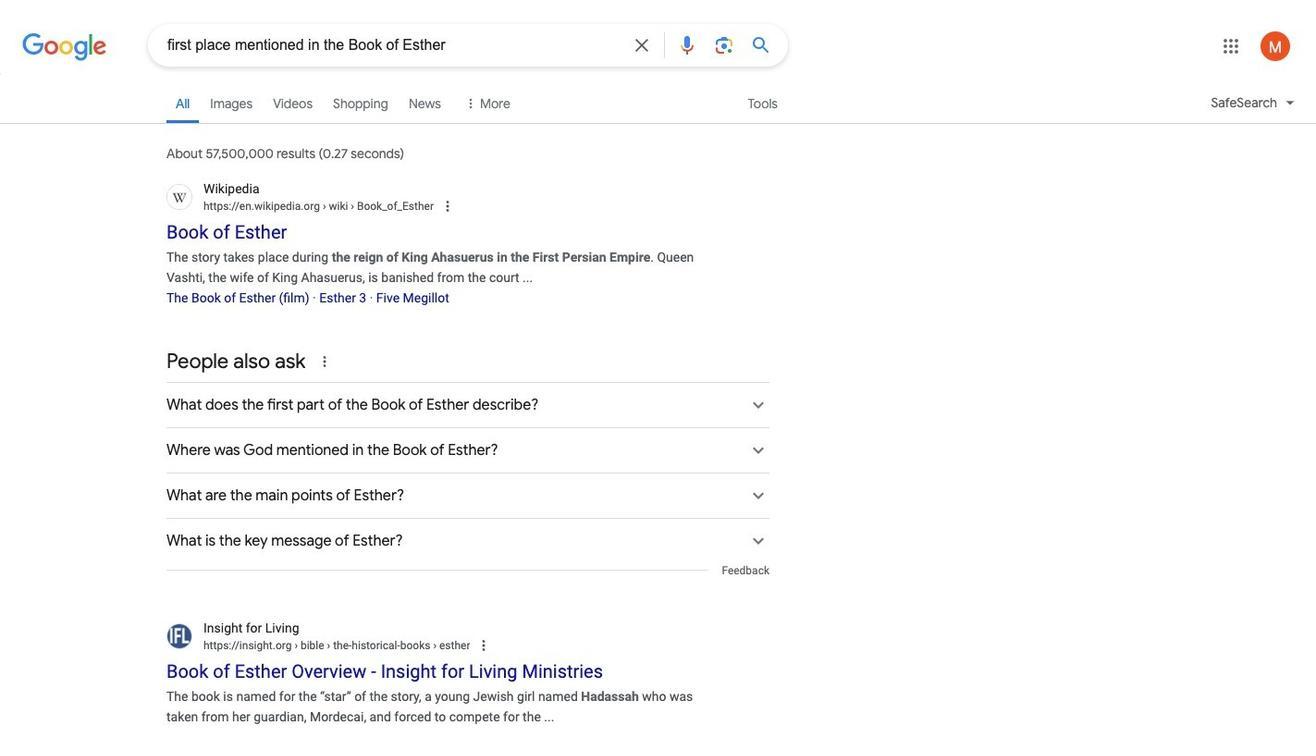 Task type: locate. For each thing, give the bounding box(es) containing it.
None search field
[[0, 23, 788, 67]]

None text field
[[320, 200, 434, 213], [292, 639, 470, 652], [320, 200, 434, 213], [292, 639, 470, 652]]

None text field
[[204, 198, 434, 215], [204, 637, 470, 654], [204, 198, 434, 215], [204, 637, 470, 654]]

search by image image
[[713, 34, 736, 56]]

search by voice image
[[676, 34, 699, 56]]

Search text field
[[167, 35, 620, 58]]

navigation
[[0, 81, 1317, 134]]



Task type: describe. For each thing, give the bounding box(es) containing it.
google image
[[22, 33, 107, 61]]



Task type: vqa. For each thing, say whether or not it's contained in the screenshot.
Search by image
yes



